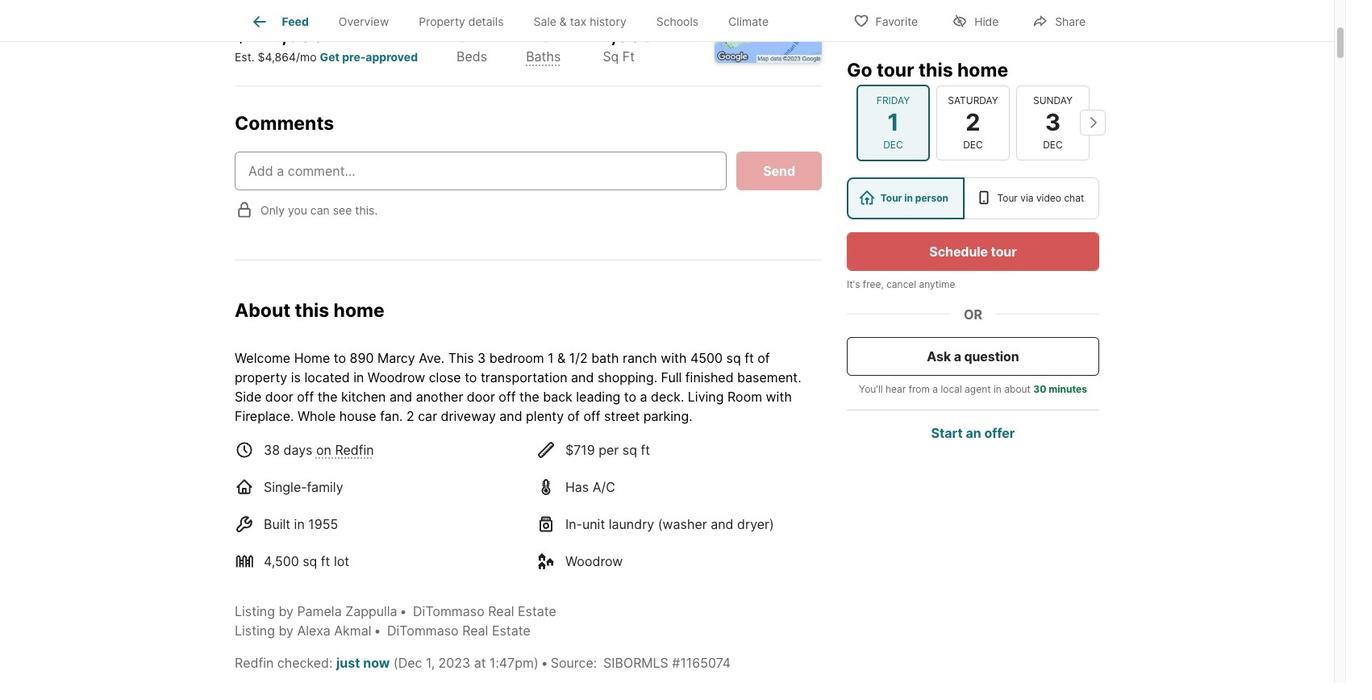 Task type: locate. For each thing, give the bounding box(es) containing it.
0 horizontal spatial 2
[[407, 408, 415, 424]]

0 vertical spatial of
[[758, 350, 770, 366]]

cancel
[[887, 278, 917, 290]]

the down transportation
[[520, 389, 540, 405]]

1 vertical spatial this
[[295, 299, 329, 322]]

• left 'source:'
[[541, 655, 548, 671]]

an
[[966, 424, 982, 441]]

climate tab
[[714, 2, 784, 41]]

1 tour from the left
[[881, 191, 903, 203]]

30
[[1034, 382, 1047, 395]]

a left the deck.
[[640, 389, 648, 405]]

1 inside 'friday 1 dec'
[[888, 108, 899, 136]]

in right built
[[294, 516, 305, 532]]

tour
[[877, 58, 915, 81], [991, 243, 1017, 259]]

details
[[469, 15, 504, 28]]

tour up friday
[[877, 58, 915, 81]]

2 vertical spatial to
[[624, 389, 637, 405]]

0 vertical spatial tour
[[877, 58, 915, 81]]

3 up beds
[[457, 24, 469, 46]]

minutes
[[1049, 382, 1088, 395]]

about
[[1005, 382, 1031, 395]]

tour left the person
[[881, 191, 903, 203]]

just now link
[[336, 655, 390, 671], [336, 655, 390, 671]]

door up fireplace.
[[265, 389, 294, 405]]

about this home
[[235, 299, 385, 322]]

sq right 4500
[[727, 350, 741, 366]]

real up at
[[462, 623, 489, 639]]

dec down saturday at top right
[[964, 138, 983, 150]]

2 vertical spatial sq
[[303, 553, 317, 569]]

listing by pamela zappulla • ditommaso real estate listing by alexa akmal • ditommaso real estate
[[235, 603, 557, 639]]

& left tax
[[560, 15, 567, 28]]

1 vertical spatial real
[[462, 623, 489, 639]]

1 vertical spatial 2
[[407, 408, 415, 424]]

1 horizontal spatial redfin
[[335, 442, 374, 458]]

and
[[571, 369, 594, 386], [390, 389, 413, 405], [500, 408, 523, 424], [711, 516, 734, 532]]

redfin
[[335, 442, 374, 458], [235, 655, 274, 671]]

1 horizontal spatial the
[[520, 389, 540, 405]]

0 horizontal spatial sq
[[303, 553, 317, 569]]

woodrow down marcy
[[368, 369, 425, 386]]

dec for 2
[[964, 138, 983, 150]]

1 door from the left
[[265, 389, 294, 405]]

0 vertical spatial 1
[[888, 108, 899, 136]]

2 vertical spatial 3
[[478, 350, 486, 366]]

feed
[[282, 15, 309, 28]]

home up saturday at top right
[[958, 58, 1009, 81]]

start an offer
[[932, 424, 1015, 441]]

1 horizontal spatial home
[[958, 58, 1009, 81]]

1 vertical spatial &
[[558, 350, 566, 366]]

in down 890
[[354, 369, 364, 386]]

0 horizontal spatial to
[[334, 350, 346, 366]]

0 vertical spatial ft
[[745, 350, 754, 366]]

4,500
[[264, 553, 299, 569]]

2 the from the left
[[520, 389, 540, 405]]

0 horizontal spatial •
[[374, 623, 381, 639]]

1 horizontal spatial woodrow
[[566, 553, 623, 569]]

2 vertical spatial ft
[[321, 553, 330, 569]]

1 vertical spatial of
[[568, 408, 580, 424]]

tour for tour via video chat
[[998, 191, 1018, 203]]

3 down sunday
[[1046, 108, 1061, 136]]

living
[[688, 389, 724, 405]]

2 inside "welcome home to 890 marcy ave. this 3 bedroom 1  &  1/2 bath ranch with 4500 sq ft of property is located in woodrow close to transportation and shopping. full finished basement. side door off the kitchen and another door off the back leading to a deck. living room with fireplace. whole house fan. 2 car driveway and plenty of off street parking."
[[407, 408, 415, 424]]

has a/c
[[566, 479, 616, 495]]

2 vertical spatial •
[[541, 655, 548, 671]]

hear
[[886, 382, 906, 395]]

1 down friday
[[888, 108, 899, 136]]

1955
[[308, 516, 338, 532]]

1 vertical spatial listing
[[235, 623, 275, 639]]

0 horizontal spatial tour
[[881, 191, 903, 203]]

0 horizontal spatial a
[[640, 389, 648, 405]]

1 vertical spatial by
[[279, 623, 294, 639]]

0 horizontal spatial 1
[[548, 350, 554, 366]]

redfin left checked:
[[235, 655, 274, 671]]

1 horizontal spatial 2
[[966, 108, 981, 136]]

woodrow inside "welcome home to 890 marcy ave. this 3 bedroom 1  &  1/2 bath ranch with 4500 sq ft of property is located in woodrow close to transportation and shopping. full finished basement. side door off the kitchen and another door off the back leading to a deck. living room with fireplace. whole house fan. 2 car driveway and plenty of off street parking."
[[368, 369, 425, 386]]

real up the 1:47pm)
[[488, 603, 514, 620]]

2
[[966, 108, 981, 136], [407, 408, 415, 424]]

dec inside "saturday 2 dec"
[[964, 138, 983, 150]]

tour left via
[[998, 191, 1018, 203]]

1/2
[[570, 350, 588, 366]]

to down the this
[[465, 369, 477, 386]]

0 horizontal spatial off
[[297, 389, 314, 405]]

1.5 baths
[[526, 24, 561, 65]]

this up saturday at top right
[[919, 58, 953, 81]]

None button
[[857, 85, 930, 161], [937, 85, 1010, 160], [1017, 85, 1090, 160], [857, 85, 930, 161], [937, 85, 1010, 160], [1017, 85, 1090, 160]]

ft right per
[[641, 442, 650, 458]]

38
[[264, 442, 280, 458]]

anytime
[[920, 278, 956, 290]]

akmal
[[334, 623, 372, 639]]

Add a comment... text field
[[249, 161, 714, 181]]

tour inside button
[[991, 243, 1017, 259]]

1 horizontal spatial ft
[[641, 442, 650, 458]]

2 horizontal spatial 3
[[1046, 108, 1061, 136]]

0 horizontal spatial redfin
[[235, 655, 274, 671]]

off
[[297, 389, 314, 405], [499, 389, 516, 405], [584, 408, 601, 424]]

tour right the schedule
[[991, 243, 1017, 259]]

2023
[[439, 655, 471, 671]]

sq right per
[[623, 442, 637, 458]]

0 horizontal spatial ft
[[321, 553, 330, 569]]

0 vertical spatial listing
[[235, 603, 275, 620]]

tour for go
[[877, 58, 915, 81]]

start an offer link
[[932, 424, 1015, 441]]

welcome
[[235, 350, 291, 366]]

1 vertical spatial with
[[766, 389, 792, 405]]

ditommaso up 2023
[[413, 603, 485, 620]]

with down basement.
[[766, 389, 792, 405]]

2 tour from the left
[[998, 191, 1018, 203]]

listing left "alexa"
[[235, 623, 275, 639]]

1 horizontal spatial •
[[400, 603, 407, 620]]

1 horizontal spatial sq
[[623, 442, 637, 458]]

list box containing tour in person
[[847, 177, 1100, 219]]

dec down friday
[[884, 138, 904, 150]]

$719 per sq ft
[[566, 442, 650, 458]]

1 vertical spatial 3
[[1046, 108, 1061, 136]]

to down shopping.
[[624, 389, 637, 405]]

1 horizontal spatial 3
[[478, 350, 486, 366]]

located
[[305, 369, 350, 386]]

3
[[457, 24, 469, 46], [1046, 108, 1061, 136], [478, 350, 486, 366]]

2 horizontal spatial a
[[954, 348, 962, 364]]

off down transportation
[[499, 389, 516, 405]]

0 horizontal spatial of
[[568, 408, 580, 424]]

0 horizontal spatial dec
[[884, 138, 904, 150]]

baths link
[[526, 49, 561, 65]]

listing down 4,500
[[235, 603, 275, 620]]

car
[[418, 408, 437, 424]]

2 dec from the left
[[964, 138, 983, 150]]

the down located
[[318, 389, 338, 405]]

sunday
[[1034, 94, 1073, 106]]

1,008 sq ft
[[603, 24, 654, 65]]

from
[[909, 382, 930, 395]]

by left 'pamela'
[[279, 603, 294, 620]]

per
[[599, 442, 619, 458]]

favorite button
[[840, 4, 932, 37]]

go
[[847, 58, 873, 81]]

0 vertical spatial to
[[334, 350, 346, 366]]

to left 890
[[334, 350, 346, 366]]

ft up basement.
[[745, 350, 754, 366]]

0 horizontal spatial the
[[318, 389, 338, 405]]

of
[[758, 350, 770, 366], [568, 408, 580, 424]]

dec down sunday
[[1044, 138, 1063, 150]]

2 horizontal spatial sq
[[727, 350, 741, 366]]

0 vertical spatial sq
[[727, 350, 741, 366]]

baths
[[526, 49, 561, 65]]

ditommaso
[[413, 603, 485, 620], [387, 623, 459, 639]]

1 horizontal spatial of
[[758, 350, 770, 366]]

to
[[334, 350, 346, 366], [465, 369, 477, 386], [624, 389, 637, 405]]

• down zappulla
[[374, 623, 381, 639]]

0 vertical spatial with
[[661, 350, 687, 366]]

0 vertical spatial by
[[279, 603, 294, 620]]

0 horizontal spatial door
[[265, 389, 294, 405]]

1 vertical spatial 1
[[548, 350, 554, 366]]

0 horizontal spatial 3
[[457, 24, 469, 46]]

1 horizontal spatial dec
[[964, 138, 983, 150]]

1 vertical spatial ft
[[641, 442, 650, 458]]

• right zappulla
[[400, 603, 407, 620]]

2 left car
[[407, 408, 415, 424]]

1 horizontal spatial off
[[499, 389, 516, 405]]

the
[[318, 389, 338, 405], [520, 389, 540, 405]]

days
[[284, 442, 313, 458]]

1,008
[[603, 24, 654, 46]]

1 dec from the left
[[884, 138, 904, 150]]

2 down saturday at top right
[[966, 108, 981, 136]]

this
[[919, 58, 953, 81], [295, 299, 329, 322]]

&
[[560, 15, 567, 28], [558, 350, 566, 366]]

2 horizontal spatial to
[[624, 389, 637, 405]]

ditommaso up 1,
[[387, 623, 459, 639]]

0 vertical spatial &
[[560, 15, 567, 28]]

1 horizontal spatial to
[[465, 369, 477, 386]]

1 inside "welcome home to 890 marcy ave. this 3 bedroom 1  &  1/2 bath ranch with 4500 sq ft of property is located in woodrow close to transportation and shopping. full finished basement. side door off the kitchen and another door off the back leading to a deck. living room with fireplace. whole house fan. 2 car driveway and plenty of off street parking."
[[548, 350, 554, 366]]

1 vertical spatial home
[[334, 299, 385, 322]]

2 horizontal spatial ft
[[745, 350, 754, 366]]

0 horizontal spatial home
[[334, 299, 385, 322]]

fireplace.
[[235, 408, 294, 424]]

tab list
[[235, 0, 797, 41]]

schedule tour button
[[847, 232, 1100, 270]]

1:47pm)
[[490, 655, 539, 671]]

only
[[261, 203, 285, 217]]

off down is
[[297, 389, 314, 405]]

single-
[[264, 479, 307, 495]]

of up basement.
[[758, 350, 770, 366]]

dec inside 'friday 1 dec'
[[884, 138, 904, 150]]

& inside "welcome home to 890 marcy ave. this 3 bedroom 1  &  1/2 bath ranch with 4500 sq ft of property is located in woodrow close to transportation and shopping. full finished basement. side door off the kitchen and another door off the back leading to a deck. living room with fireplace. whole house fan. 2 car driveway and plenty of off street parking."
[[558, 350, 566, 366]]

property details
[[419, 15, 504, 28]]

you'll
[[859, 382, 883, 395]]

3 inside "welcome home to 890 marcy ave. this 3 bedroom 1  &  1/2 bath ranch with 4500 sq ft of property is located in woodrow close to transportation and shopping. full finished basement. side door off the kitchen and another door off the back leading to a deck. living room with fireplace. whole house fan. 2 car driveway and plenty of off street parking."
[[478, 350, 486, 366]]

a right from
[[933, 382, 938, 395]]

1 horizontal spatial door
[[467, 389, 495, 405]]

2 horizontal spatial dec
[[1044, 138, 1063, 150]]

finished
[[686, 369, 734, 386]]

sq
[[727, 350, 741, 366], [623, 442, 637, 458], [303, 553, 317, 569]]

0 vertical spatial redfin
[[335, 442, 374, 458]]

1 vertical spatial to
[[465, 369, 477, 386]]

with up full at the bottom
[[661, 350, 687, 366]]

in
[[905, 191, 913, 203], [354, 369, 364, 386], [994, 382, 1002, 395], [294, 516, 305, 532]]

woodrow down unit
[[566, 553, 623, 569]]

1 horizontal spatial 1
[[888, 108, 899, 136]]

single-family
[[264, 479, 343, 495]]

map entry image
[[715, 0, 822, 63]]

1 left 1/2
[[548, 350, 554, 366]]

2 inside "saturday 2 dec"
[[966, 108, 981, 136]]

pamela
[[297, 603, 342, 620]]

1 horizontal spatial tour
[[998, 191, 1018, 203]]

home
[[294, 350, 330, 366]]

off down leading
[[584, 408, 601, 424]]

tour via video chat
[[998, 191, 1085, 203]]

0 horizontal spatial tour
[[877, 58, 915, 81]]

sale & tax history tab
[[519, 2, 642, 41]]

1 horizontal spatial tour
[[991, 243, 1017, 259]]

0 horizontal spatial woodrow
[[368, 369, 425, 386]]

in left the person
[[905, 191, 913, 203]]

climate
[[729, 15, 769, 28]]

built in 1955
[[264, 516, 338, 532]]

about
[[235, 299, 291, 322]]

door
[[265, 389, 294, 405], [467, 389, 495, 405]]

$4,864
[[258, 50, 296, 64]]

a right ask
[[954, 348, 962, 364]]

of down back
[[568, 408, 580, 424]]

3 dec from the left
[[1044, 138, 1063, 150]]

& inside tab
[[560, 15, 567, 28]]

a inside "welcome home to 890 marcy ave. this 3 bedroom 1  &  1/2 bath ranch with 4500 sq ft of property is located in woodrow close to transportation and shopping. full finished basement. side door off the kitchen and another door off the back leading to a deck. living room with fireplace. whole house fan. 2 car driveway and plenty of off street parking."
[[640, 389, 648, 405]]

1 vertical spatial tour
[[991, 243, 1017, 259]]

0 vertical spatial 3
[[457, 24, 469, 46]]

•
[[400, 603, 407, 620], [374, 623, 381, 639], [541, 655, 548, 671]]

0 vertical spatial 2
[[966, 108, 981, 136]]

sq right 4,500
[[303, 553, 317, 569]]

by left "alexa"
[[279, 623, 294, 639]]

0 vertical spatial this
[[919, 58, 953, 81]]

& left 1/2
[[558, 350, 566, 366]]

dec inside sunday 3 dec
[[1044, 138, 1063, 150]]

this up home
[[295, 299, 329, 322]]

0 vertical spatial woodrow
[[368, 369, 425, 386]]

approved
[[366, 50, 418, 64]]

3 right the this
[[478, 350, 486, 366]]

and left plenty
[[500, 408, 523, 424]]

home up 890
[[334, 299, 385, 322]]

list box
[[847, 177, 1100, 219]]

in inside tour in person option
[[905, 191, 913, 203]]

plenty
[[526, 408, 564, 424]]

ft left lot
[[321, 553, 330, 569]]

1 vertical spatial woodrow
[[566, 553, 623, 569]]

door up the driveway
[[467, 389, 495, 405]]

redfin right on
[[335, 442, 374, 458]]



Task type: describe. For each thing, give the bounding box(es) containing it.
zappulla
[[345, 603, 397, 620]]

tab list containing feed
[[235, 0, 797, 41]]

you
[[288, 203, 307, 217]]

another
[[416, 389, 463, 405]]

0 vertical spatial ditommaso
[[413, 603, 485, 620]]

0 vertical spatial estate
[[518, 603, 557, 620]]

and left dryer)
[[711, 516, 734, 532]]

favorite
[[876, 14, 918, 28]]

tax
[[570, 15, 587, 28]]

2 door from the left
[[467, 389, 495, 405]]

est.
[[235, 50, 255, 64]]

tour in person
[[881, 191, 949, 203]]

has
[[566, 479, 589, 495]]

0 horizontal spatial with
[[661, 350, 687, 366]]

in-unit laundry (washer and dryer)
[[566, 516, 775, 532]]

in inside "welcome home to 890 marcy ave. this 3 bedroom 1  &  1/2 bath ranch with 4500 sq ft of property is located in woodrow close to transportation and shopping. full finished basement. side door off the kitchen and another door off the back leading to a deck. living room with fireplace. whole house fan. 2 car driveway and plenty of off street parking."
[[354, 369, 364, 386]]

1 vertical spatial redfin
[[235, 655, 274, 671]]

1.5
[[526, 24, 552, 46]]

can
[[311, 203, 330, 217]]

this
[[448, 350, 474, 366]]

#
[[672, 655, 681, 671]]

1 vertical spatial ditommaso
[[387, 623, 459, 639]]

property
[[235, 369, 287, 386]]

tour in person option
[[847, 177, 965, 219]]

and down 1/2
[[571, 369, 594, 386]]

start
[[932, 424, 963, 441]]

(washer
[[658, 516, 707, 532]]

send
[[764, 163, 796, 179]]

street
[[604, 408, 640, 424]]

pre-
[[342, 50, 366, 64]]

dryer)
[[738, 516, 775, 532]]

hide
[[975, 14, 999, 28]]

ft inside "welcome home to 890 marcy ave. this 3 bedroom 1  &  1/2 bath ranch with 4500 sq ft of property is located in woodrow close to transportation and shopping. full finished basement. side door off the kitchen and another door off the back leading to a deck. living room with fireplace. whole house fan. 2 car driveway and plenty of off street parking."
[[745, 350, 754, 366]]

sq inside "welcome home to 890 marcy ave. this 3 bedroom 1  &  1/2 bath ranch with 4500 sq ft of property is located in woodrow close to transportation and shopping. full finished basement. side door off the kitchen and another door off the back leading to a deck. living room with fireplace. whole house fan. 2 car driveway and plenty of off street parking."
[[727, 350, 741, 366]]

person
[[916, 191, 949, 203]]

overview tab
[[324, 2, 404, 41]]

property details tab
[[404, 2, 519, 41]]

ranch
[[623, 350, 657, 366]]

via
[[1021, 191, 1034, 203]]

(dec
[[394, 655, 422, 671]]

ft
[[623, 49, 635, 65]]

back
[[543, 389, 573, 405]]

or
[[964, 306, 983, 322]]

3 inside sunday 3 dec
[[1046, 108, 1061, 136]]

and up fan.
[[390, 389, 413, 405]]

room
[[728, 389, 763, 405]]

family
[[307, 479, 343, 495]]

on redfin link
[[316, 442, 374, 458]]

2 horizontal spatial •
[[541, 655, 548, 671]]

you'll hear from a local agent in about 30 minutes
[[859, 382, 1088, 395]]

next image
[[1080, 110, 1106, 135]]

/mo
[[296, 50, 317, 64]]

1 vertical spatial sq
[[623, 442, 637, 458]]

0 vertical spatial real
[[488, 603, 514, 620]]

3 inside 3 beds
[[457, 24, 469, 46]]

driveway
[[441, 408, 496, 424]]

at
[[474, 655, 486, 671]]

2 listing from the top
[[235, 623, 275, 639]]

schools
[[657, 15, 699, 28]]

tour for schedule
[[991, 243, 1017, 259]]

schools tab
[[642, 2, 714, 41]]

leading
[[576, 389, 621, 405]]

ask a question button
[[847, 336, 1100, 375]]

property
[[419, 15, 465, 28]]

1 horizontal spatial a
[[933, 382, 938, 395]]

1 the from the left
[[318, 389, 338, 405]]

fan.
[[380, 408, 403, 424]]

0 vertical spatial •
[[400, 603, 407, 620]]

2 by from the top
[[279, 623, 294, 639]]

it's
[[847, 278, 861, 290]]

alexa
[[297, 623, 331, 639]]

ask a question
[[927, 348, 1020, 364]]

is
[[291, 369, 301, 386]]

feed link
[[250, 12, 309, 31]]

in right agent
[[994, 382, 1002, 395]]

1 by from the top
[[279, 603, 294, 620]]

dec for 3
[[1044, 138, 1063, 150]]

kitchen
[[341, 389, 386, 405]]

checked:
[[277, 655, 333, 671]]

get
[[320, 50, 340, 64]]

0 horizontal spatial this
[[295, 299, 329, 322]]

bath
[[592, 350, 619, 366]]

close
[[429, 369, 461, 386]]

deck.
[[651, 389, 685, 405]]

$724,900
[[235, 24, 325, 46]]

a inside button
[[954, 348, 962, 364]]

now
[[363, 655, 390, 671]]

history
[[590, 15, 627, 28]]

tour via video chat option
[[965, 177, 1100, 219]]

38 days on redfin
[[264, 442, 374, 458]]

sale & tax history
[[534, 15, 627, 28]]

overview
[[339, 15, 389, 28]]

redfin checked: just now (dec 1, 2023 at 1:47pm) • source: sibormls # 1165074
[[235, 655, 731, 671]]

saturday 2 dec
[[948, 94, 999, 150]]

sale
[[534, 15, 557, 28]]

agent
[[965, 382, 991, 395]]

1 horizontal spatial with
[[766, 389, 792, 405]]

friday
[[877, 94, 910, 106]]

only you can see this.
[[261, 203, 378, 217]]

1 vertical spatial estate
[[492, 623, 531, 639]]

schedule tour
[[930, 243, 1017, 259]]

tour for tour in person
[[881, 191, 903, 203]]

beds
[[457, 49, 487, 65]]

in-
[[566, 516, 583, 532]]

1 listing from the top
[[235, 603, 275, 620]]

house
[[339, 408, 377, 424]]

laundry
[[609, 516, 655, 532]]

1 vertical spatial •
[[374, 623, 381, 639]]

free,
[[863, 278, 884, 290]]

just
[[336, 655, 360, 671]]

a/c
[[593, 479, 616, 495]]

lot
[[334, 553, 349, 569]]

dec for 1
[[884, 138, 904, 150]]

2 horizontal spatial off
[[584, 408, 601, 424]]

saturday
[[948, 94, 999, 106]]

4,500 sq ft lot
[[264, 553, 349, 569]]

0 vertical spatial home
[[958, 58, 1009, 81]]

1 horizontal spatial this
[[919, 58, 953, 81]]

sq
[[603, 49, 619, 65]]



Task type: vqa. For each thing, say whether or not it's contained in the screenshot.
located
yes



